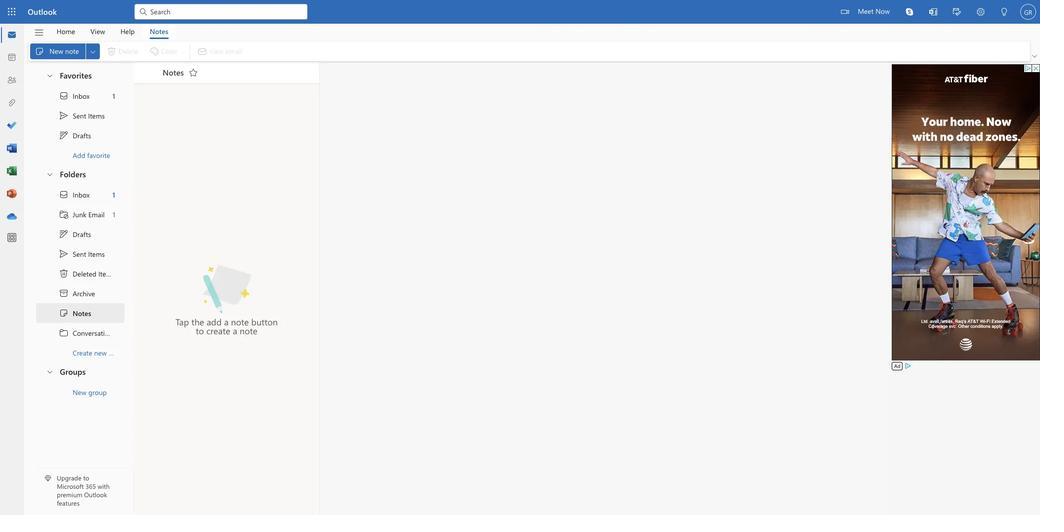 Task type: vqa. For each thing, say whether or not it's contained in the screenshot.
2nd the  from the top
yes



Task type: describe. For each thing, give the bounding box(es) containing it.
onedrive image
[[7, 212, 17, 222]]

0 horizontal spatial a
[[224, 316, 229, 328]]

new group tree item
[[36, 383, 125, 403]]

create new folder
[[73, 348, 127, 358]]


[[1001, 8, 1009, 16]]

microsoft
[[57, 483, 84, 491]]

365
[[86, 483, 96, 491]]

people image
[[7, 76, 17, 86]]

edit group
[[30, 42, 188, 61]]

 drafts for 
[[59, 230, 91, 239]]

word image
[[7, 144, 17, 154]]

 button
[[185, 65, 201, 81]]

notes inside ' notes'
[[73, 309, 91, 318]]


[[1033, 54, 1038, 59]]

 tree item
[[36, 284, 125, 304]]


[[59, 210, 69, 220]]

create
[[207, 325, 230, 337]]

notes heading
[[150, 62, 201, 84]]

history
[[115, 329, 137, 338]]

1  tree item from the top
[[36, 106, 125, 126]]

 button
[[898, 0, 922, 24]]


[[59, 269, 69, 279]]

folders tree item
[[36, 165, 125, 185]]

 tree item for 
[[36, 225, 125, 244]]

notes button
[[142, 24, 176, 39]]

deleted
[[73, 269, 96, 279]]

favorites
[[60, 70, 92, 81]]


[[59, 328, 69, 338]]

 for 
[[59, 230, 69, 239]]

 inbox for 
[[59, 190, 90, 200]]

 button
[[993, 0, 1017, 25]]

drafts for 
[[73, 131, 91, 140]]

 conversation history
[[59, 328, 137, 338]]

 inbox for 
[[59, 91, 90, 101]]

tab list inside tap the add a note button to create a note application
[[49, 24, 176, 39]]

create new folder tree item
[[36, 343, 127, 363]]

archive
[[73, 289, 95, 299]]

 button
[[970, 0, 993, 25]]

 for 
[[59, 190, 69, 200]]

 for  new note
[[35, 46, 45, 56]]

notes for notes 
[[163, 67, 184, 77]]

help
[[121, 26, 135, 36]]

Search for email, meetings, files and more. field
[[149, 6, 302, 17]]

new
[[94, 348, 107, 358]]

2  tree item from the top
[[36, 244, 125, 264]]

 tree item for 
[[36, 86, 125, 106]]

features
[[57, 500, 80, 508]]


[[59, 289, 69, 299]]

1 inside  tree item
[[113, 210, 115, 219]]

 for groups
[[46, 368, 54, 376]]

 drafts for 
[[59, 131, 91, 140]]

tree inside tap the add a note button to create a note application
[[36, 185, 137, 363]]

group
[[88, 388, 107, 397]]


[[977, 8, 985, 16]]

 notes
[[59, 309, 91, 319]]

outlook link
[[28, 0, 57, 24]]

meet
[[858, 6, 874, 16]]

premium features image
[[45, 476, 51, 483]]

new group
[[73, 388, 107, 397]]

 new note
[[35, 46, 79, 56]]

now
[[876, 6, 890, 16]]

folder
[[109, 348, 127, 358]]

 button
[[29, 24, 49, 41]]

2  from the top
[[59, 249, 69, 259]]

 tree item for 
[[36, 126, 125, 145]]

home
[[57, 26, 75, 36]]

 junk email
[[59, 210, 105, 220]]

 button
[[86, 44, 100, 59]]

items for first  tree item from the bottom
[[88, 250, 105, 259]]

to inside 'tap the add a note button to create a note'
[[196, 325, 204, 337]]

view
[[91, 26, 105, 36]]



Task type: locate. For each thing, give the bounding box(es) containing it.
1  tree item from the top
[[36, 126, 125, 145]]

0 vertical spatial  tree item
[[36, 86, 125, 106]]

1 inbox from the top
[[73, 91, 90, 101]]

0 vertical spatial outlook
[[28, 6, 57, 17]]

 for favorites
[[46, 71, 54, 79]]

 tree item
[[36, 126, 125, 145], [36, 225, 125, 244]]

 up add favorite tree item
[[59, 131, 69, 140]]

tree containing 
[[36, 185, 137, 363]]

 inbox down favorites on the top left
[[59, 91, 90, 101]]

1 vertical spatial  tree item
[[36, 225, 125, 244]]


[[59, 91, 69, 101], [59, 190, 69, 200]]

drafts inside favorites tree
[[73, 131, 91, 140]]

0 vertical spatial inbox
[[73, 91, 90, 101]]

2 vertical spatial 1
[[113, 210, 115, 219]]

1 vertical spatial  sent items
[[59, 249, 105, 259]]

 tree item down favorites on the top left
[[36, 86, 125, 106]]

1 vertical spatial 
[[59, 249, 69, 259]]

add favorite
[[73, 151, 110, 160]]

items for 2nd  tree item from the bottom
[[88, 111, 105, 120]]

notes for notes
[[150, 26, 168, 36]]

 inside  tree item
[[59, 309, 69, 319]]

 drafts inside favorites tree
[[59, 131, 91, 140]]

inbox for 
[[73, 91, 90, 101]]

outlook inside upgrade to microsoft 365 with premium outlook features
[[84, 491, 107, 500]]

1  button from the top
[[41, 66, 58, 85]]

tap the add a note button to create a note
[[176, 316, 278, 337]]

note
[[65, 46, 79, 56], [231, 316, 249, 328], [240, 325, 258, 337]]

tap
[[176, 316, 189, 328]]

items inside  deleted items
[[98, 269, 115, 279]]

 inside favorites tree
[[59, 131, 69, 140]]

inbox
[[73, 91, 90, 101], [73, 190, 90, 200]]

 tree item
[[36, 264, 125, 284]]

outlook up 
[[28, 6, 57, 17]]

1 vertical spatial inbox
[[73, 190, 90, 200]]

 sent items up  tree item
[[59, 249, 105, 259]]

 inside favorites tree
[[59, 91, 69, 101]]

notes inside button
[[150, 26, 168, 36]]

 inbox
[[59, 91, 90, 101], [59, 190, 90, 200]]

 left the folders
[[46, 170, 54, 178]]

1 right email on the left top of the page
[[113, 210, 115, 219]]

favorites tree
[[36, 62, 125, 165]]

 deleted items
[[59, 269, 115, 279]]

notes
[[150, 26, 168, 36], [163, 67, 184, 77], [73, 309, 91, 318]]

notes inside the 'notes '
[[163, 67, 184, 77]]

favorite
[[87, 151, 110, 160]]

mail image
[[7, 30, 17, 40]]

2 inbox from the top
[[73, 190, 90, 200]]

items for  tree item
[[98, 269, 115, 279]]

 inside  new note
[[35, 46, 45, 56]]

 drafts
[[59, 131, 91, 140], [59, 230, 91, 239]]

1 vertical spatial new
[[73, 388, 87, 397]]

1 vertical spatial sent
[[73, 250, 86, 259]]

1 down folders tree item
[[112, 190, 115, 200]]

a right the create
[[233, 325, 237, 337]]

0 horizontal spatial outlook
[[28, 6, 57, 17]]

notes left  button
[[163, 67, 184, 77]]

1 1 from the top
[[112, 91, 115, 101]]

2 sent from the top
[[73, 250, 86, 259]]

1  from the top
[[59, 131, 69, 140]]


[[954, 8, 962, 16]]

a right "add"
[[224, 316, 229, 328]]


[[35, 46, 45, 56], [59, 309, 69, 319]]

 for folders
[[46, 170, 54, 178]]

 drafts down junk
[[59, 230, 91, 239]]

2  from the top
[[59, 190, 69, 200]]

0 vertical spatial to
[[196, 325, 204, 337]]

 tree item
[[36, 304, 125, 324]]

0 vertical spatial items
[[88, 111, 105, 120]]

create
[[73, 348, 92, 358]]

0 vertical spatial 
[[59, 111, 69, 121]]


[[34, 27, 44, 38]]

inbox down favorites tree item
[[73, 91, 90, 101]]

inbox up the  junk email on the left top of page
[[73, 190, 90, 200]]

 button left groups at bottom left
[[41, 363, 58, 381]]

1 drafts from the top
[[73, 131, 91, 140]]

new down home button on the left top of page
[[49, 46, 63, 56]]

0 vertical spatial  inbox
[[59, 91, 90, 101]]

 button inside favorites tree item
[[41, 66, 58, 85]]

 sent items
[[59, 111, 105, 121], [59, 249, 105, 259]]

2  from the top
[[59, 230, 69, 239]]

 tree item down junk
[[36, 225, 125, 244]]

 tree item down favorites tree item
[[36, 106, 125, 126]]

 for  notes
[[59, 309, 69, 319]]

to left "add"
[[196, 325, 204, 337]]

 for 
[[59, 131, 69, 140]]

0 vertical spatial 1
[[112, 91, 115, 101]]

 inside folders tree item
[[46, 170, 54, 178]]

1  sent items from the top
[[59, 111, 105, 121]]

items up favorite
[[88, 111, 105, 120]]

sent up  tree item
[[73, 250, 86, 259]]

1 vertical spatial  drafts
[[59, 230, 91, 239]]

add favorite tree item
[[36, 145, 125, 165]]

view button
[[83, 24, 113, 39]]

junk
[[73, 210, 86, 219]]

 tree item
[[36, 86, 125, 106], [36, 185, 125, 205]]

 inside favorites tree item
[[46, 71, 54, 79]]

files image
[[7, 98, 17, 108]]

 inbox inside favorites tree
[[59, 91, 90, 101]]

1 horizontal spatial 
[[59, 309, 69, 319]]

tap the add a note button to create a note application
[[0, 0, 1041, 516]]

tree
[[36, 185, 137, 363]]

 button
[[946, 0, 970, 25]]

left-rail-appbar navigation
[[2, 24, 22, 229]]

notes down the  tree item
[[73, 309, 91, 318]]

button
[[251, 316, 278, 328]]

 up 
[[59, 190, 69, 200]]

2  tree item from the top
[[36, 185, 125, 205]]

0 vertical spatial notes
[[150, 26, 168, 36]]

 down  new note
[[46, 71, 54, 79]]

items inside favorites tree
[[88, 111, 105, 120]]

 down view button
[[89, 48, 97, 56]]

more apps image
[[7, 233, 17, 243]]

0 horizontal spatial 
[[35, 46, 45, 56]]

1 vertical spatial  tree item
[[36, 185, 125, 205]]

0 vertical spatial  drafts
[[59, 131, 91, 140]]

 down 
[[59, 309, 69, 319]]

 button down  new note
[[41, 66, 58, 85]]


[[188, 68, 198, 78]]


[[59, 111, 69, 121], [59, 249, 69, 259]]

folders
[[60, 169, 86, 180]]

2 drafts from the top
[[73, 230, 91, 239]]

2  inbox from the top
[[59, 190, 90, 200]]

set your advertising preferences image
[[905, 363, 913, 371]]

 button inside groups tree item
[[41, 363, 58, 381]]

new inside  new note
[[49, 46, 63, 56]]


[[842, 8, 850, 16]]


[[906, 8, 914, 16]]

with
[[98, 483, 110, 491]]

 inside  dropdown button
[[89, 48, 97, 56]]

 tree item
[[36, 106, 125, 126], [36, 244, 125, 264]]


[[59, 131, 69, 140], [59, 230, 69, 239]]

 tree item
[[36, 205, 125, 225]]

new left group
[[73, 388, 87, 397]]

outlook banner
[[0, 0, 1041, 25]]

2 vertical spatial items
[[98, 269, 115, 279]]

groups
[[60, 367, 86, 377]]

tab list containing home
[[49, 24, 176, 39]]


[[89, 48, 97, 56], [46, 71, 54, 79], [46, 170, 54, 178], [46, 368, 54, 376]]

0 vertical spatial 
[[35, 46, 45, 56]]

0 vertical spatial 
[[59, 131, 69, 140]]

 down 
[[59, 230, 69, 239]]

 down 
[[35, 46, 45, 56]]

note inside  new note
[[65, 46, 79, 56]]

1 horizontal spatial new
[[73, 388, 87, 397]]

 tree item up add
[[36, 126, 125, 145]]

1 horizontal spatial outlook
[[84, 491, 107, 500]]

1 vertical spatial 1
[[112, 190, 115, 200]]

1  inbox from the top
[[59, 91, 90, 101]]

1 vertical spatial  button
[[41, 165, 58, 184]]

drafts for 
[[73, 230, 91, 239]]

 button
[[1031, 51, 1040, 61]]

1  from the top
[[59, 111, 69, 121]]

3 1 from the top
[[113, 210, 115, 219]]

 left groups at bottom left
[[46, 368, 54, 376]]

items
[[88, 111, 105, 120], [88, 250, 105, 259], [98, 269, 115, 279]]

new
[[49, 46, 63, 56], [73, 388, 87, 397]]

outlook inside banner
[[28, 6, 57, 17]]

groups tree item
[[36, 363, 125, 383]]

0 vertical spatial  tree item
[[36, 106, 125, 126]]

outlook
[[28, 6, 57, 17], [84, 491, 107, 500]]

 inside favorites tree
[[59, 111, 69, 121]]

inbox inside favorites tree
[[73, 91, 90, 101]]

to
[[196, 325, 204, 337], [83, 475, 89, 483]]

0 vertical spatial sent
[[73, 111, 86, 120]]

 down favorites on the top left
[[59, 111, 69, 121]]

inbox for 
[[73, 190, 90, 200]]

1 vertical spatial  tree item
[[36, 244, 125, 264]]

add
[[73, 151, 85, 160]]

 sent items down favorites tree item
[[59, 111, 105, 121]]

2  tree item from the top
[[36, 225, 125, 244]]

 sent items inside favorites tree
[[59, 111, 105, 121]]

2  sent items from the top
[[59, 249, 105, 259]]

ad
[[895, 363, 901, 370]]

upgrade to microsoft 365 with premium outlook features
[[57, 475, 110, 508]]

1 vertical spatial items
[[88, 250, 105, 259]]

1 for 
[[112, 190, 115, 200]]

to do image
[[7, 121, 17, 131]]

1
[[112, 91, 115, 101], [112, 190, 115, 200], [113, 210, 115, 219]]

0 vertical spatial  sent items
[[59, 111, 105, 121]]

drafts up add favorite tree item
[[73, 131, 91, 140]]

1 sent from the top
[[73, 111, 86, 120]]

 button left the folders
[[41, 165, 58, 184]]

1 vertical spatial 
[[59, 230, 69, 239]]

drafts
[[73, 131, 91, 140], [73, 230, 91, 239]]

0 vertical spatial drafts
[[73, 131, 91, 140]]

sent up add
[[73, 111, 86, 120]]

1 horizontal spatial a
[[233, 325, 237, 337]]

1 vertical spatial notes
[[163, 67, 184, 77]]

the
[[192, 316, 204, 328]]

2 1 from the top
[[112, 190, 115, 200]]

1 vertical spatial 
[[59, 309, 69, 319]]

1  drafts from the top
[[59, 131, 91, 140]]

 tree item up deleted
[[36, 244, 125, 264]]

new inside tree item
[[73, 388, 87, 397]]

 tree item up junk
[[36, 185, 125, 205]]

 inbox up junk
[[59, 190, 90, 200]]

account manager for greg robinson image
[[1021, 4, 1037, 20]]

1 vertical spatial to
[[83, 475, 89, 483]]

add
[[207, 316, 222, 328]]

 button for groups
[[41, 363, 58, 381]]

powerpoint image
[[7, 189, 17, 199]]

home button
[[49, 24, 83, 39]]

1 vertical spatial 
[[59, 190, 69, 200]]

 for 
[[59, 91, 69, 101]]

2  drafts from the top
[[59, 230, 91, 239]]

calendar image
[[7, 53, 17, 63]]

 archive
[[59, 289, 95, 299]]

sent inside favorites tree
[[73, 111, 86, 120]]

1 down favorites tree item
[[112, 91, 115, 101]]

items up  deleted items
[[88, 250, 105, 259]]

2  button from the top
[[41, 165, 58, 184]]

 button
[[922, 0, 946, 25]]

 tree item
[[36, 324, 137, 343]]

help button
[[113, 24, 142, 39]]

1 vertical spatial outlook
[[84, 491, 107, 500]]

to inside upgrade to microsoft 365 with premium outlook features
[[83, 475, 89, 483]]

0 vertical spatial new
[[49, 46, 63, 56]]

 button
[[41, 66, 58, 85], [41, 165, 58, 184], [41, 363, 58, 381]]

1 for 
[[112, 91, 115, 101]]

upgrade
[[57, 475, 82, 483]]

meet now
[[858, 6, 890, 16]]

0 horizontal spatial new
[[49, 46, 63, 56]]

 search field
[[135, 0, 308, 22]]

1 horizontal spatial to
[[196, 325, 204, 337]]

sent
[[73, 111, 86, 120], [73, 250, 86, 259]]

0 vertical spatial  button
[[41, 66, 58, 85]]

email
[[88, 210, 105, 219]]


[[139, 7, 148, 17]]

excel image
[[7, 167, 17, 177]]

1  tree item from the top
[[36, 86, 125, 106]]

 inside groups tree item
[[46, 368, 54, 376]]

0 horizontal spatial to
[[83, 475, 89, 483]]

notes right the help
[[150, 26, 168, 36]]

1 inside favorites tree
[[112, 91, 115, 101]]

drafts down the  junk email on the left top of page
[[73, 230, 91, 239]]

2 vertical spatial notes
[[73, 309, 91, 318]]

 tree item for 
[[36, 185, 125, 205]]

2 vertical spatial  button
[[41, 363, 58, 381]]

notes 
[[163, 67, 198, 78]]

premium
[[57, 491, 82, 500]]

favorites tree item
[[36, 66, 125, 86]]

1 vertical spatial  inbox
[[59, 190, 90, 200]]

 down favorites on the top left
[[59, 91, 69, 101]]

3  button from the top
[[41, 363, 58, 381]]

conversation
[[73, 329, 113, 338]]

a
[[224, 316, 229, 328], [233, 325, 237, 337]]

tab list
[[49, 24, 176, 39]]

 button inside folders tree item
[[41, 165, 58, 184]]

 up 
[[59, 249, 69, 259]]

0 vertical spatial 
[[59, 91, 69, 101]]

 drafts up add
[[59, 131, 91, 140]]

0 vertical spatial  tree item
[[36, 126, 125, 145]]

to right upgrade
[[83, 475, 89, 483]]

outlook right premium
[[84, 491, 107, 500]]

1  from the top
[[59, 91, 69, 101]]

1 vertical spatial drafts
[[73, 230, 91, 239]]

 button for favorites
[[41, 66, 58, 85]]

items right deleted
[[98, 269, 115, 279]]


[[930, 8, 938, 16]]

 button for folders
[[41, 165, 58, 184]]



